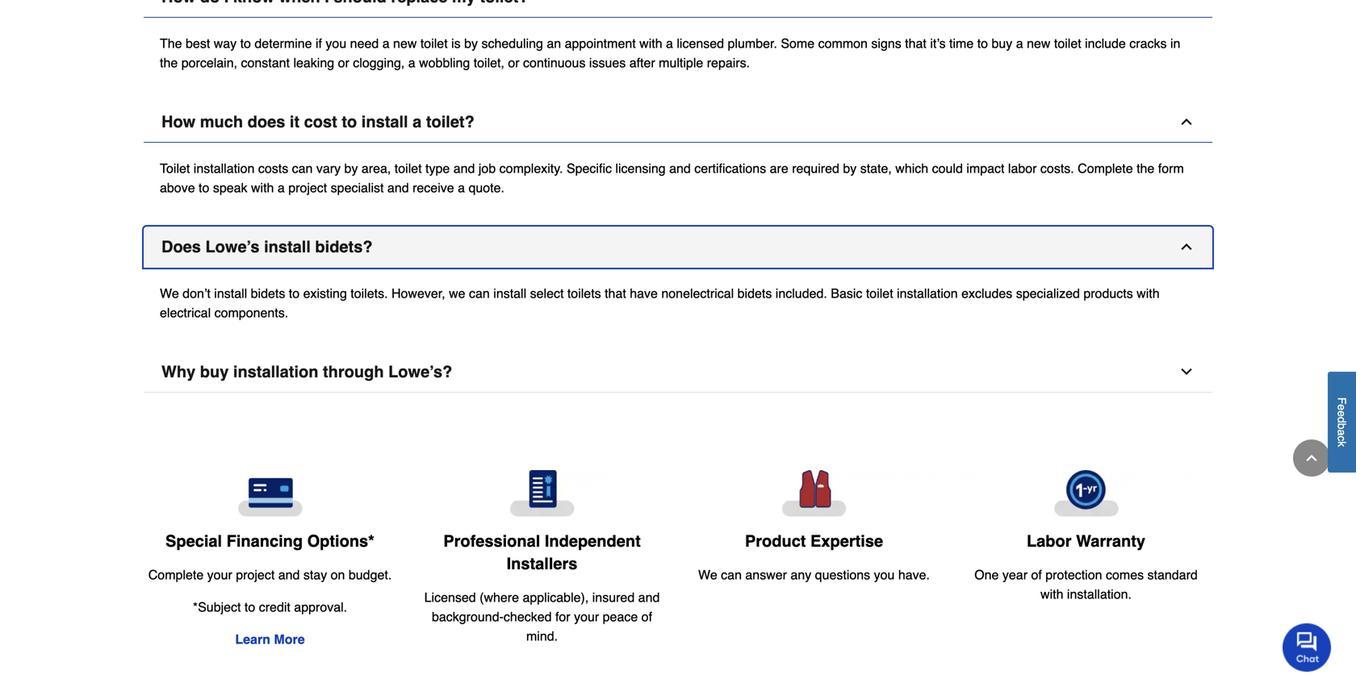Task type: describe. For each thing, give the bounding box(es) containing it.
signs
[[871, 36, 901, 51]]

a dark blue credit card icon. image
[[147, 470, 393, 517]]

one year of protection comes standard with installation.
[[974, 568, 1198, 602]]

we don't install bidets to existing toilets. however, we can install select toilets that have nonelectrical bidets included. basic toilet installation excludes specialized products with electrical components.
[[160, 286, 1160, 320]]

complete inside toilet installation costs can vary by area, toilet type and job complexity. specific licensing and certifications are required by state, which could impact labor costs. complete the form above to speak with a project specialist and receive a quote.
[[1078, 161, 1133, 176]]

0 horizontal spatial by
[[344, 161, 358, 176]]

toilet?
[[426, 112, 474, 131]]

job
[[479, 161, 496, 176]]

complexity.
[[499, 161, 563, 176]]

credit
[[259, 600, 290, 615]]

applicable),
[[523, 590, 589, 605]]

area,
[[362, 161, 391, 176]]

vary
[[316, 161, 341, 176]]

mind.
[[526, 629, 558, 644]]

and inside licensed (where applicable), insured and background-checked for your peace of mind.
[[638, 590, 660, 605]]

install inside "does lowe's install bidets?" button
[[264, 238, 311, 256]]

2 new from the left
[[1027, 36, 1051, 51]]

a dark blue background check icon. image
[[419, 470, 665, 517]]

much
[[200, 112, 243, 131]]

specialist
[[331, 180, 384, 195]]

does lowe's install bidets? button
[[144, 227, 1212, 268]]

state,
[[860, 161, 892, 176]]

how much does it cost to install a toilet?
[[161, 112, 474, 131]]

2 e from the top
[[1336, 411, 1348, 417]]

of inside licensed (where applicable), insured and background-checked for your peace of mind.
[[641, 610, 652, 625]]

if
[[316, 36, 322, 51]]

through
[[323, 363, 384, 381]]

basic
[[831, 286, 862, 301]]

comes
[[1106, 568, 1144, 583]]

a left wobbling
[[408, 55, 415, 70]]

with inside we don't install bidets to existing toilets. however, we can install select toilets that have nonelectrical bidets included. basic toilet installation excludes specialized products with electrical components.
[[1137, 286, 1160, 301]]

leaking
[[293, 55, 334, 70]]

continuous
[[523, 55, 586, 70]]

toilets.
[[351, 286, 388, 301]]

scheduling
[[481, 36, 543, 51]]

have.
[[898, 568, 930, 583]]

why
[[161, 363, 196, 381]]

one
[[974, 568, 999, 583]]

don't
[[183, 286, 211, 301]]

existing
[[303, 286, 347, 301]]

learn more link
[[235, 632, 305, 647]]

of inside one year of protection comes standard with installation.
[[1031, 568, 1042, 583]]

costs
[[258, 161, 288, 176]]

chat invite button image
[[1283, 623, 1332, 673]]

0 horizontal spatial your
[[207, 568, 232, 583]]

components.
[[214, 305, 288, 320]]

wobbling
[[419, 55, 470, 70]]

included.
[[776, 286, 827, 301]]

toilet inside we don't install bidets to existing toilets. however, we can install select toilets that have nonelectrical bidets included. basic toilet installation excludes specialized products with electrical components.
[[866, 286, 893, 301]]

buy inside the best way to determine if you need a new toilet is by scheduling an appointment with a licensed plumber. some common signs that it's time to buy a new toilet include cracks in the porcelain, constant leaking or clogging, a wobbling toilet, or continuous issues after multiple repairs.
[[992, 36, 1012, 51]]

required
[[792, 161, 839, 176]]

above
[[160, 180, 195, 195]]

a blue 1-year labor warranty icon. image
[[963, 470, 1209, 517]]

specialized
[[1016, 286, 1080, 301]]

toilet left "include"
[[1054, 36, 1081, 51]]

speak
[[213, 180, 247, 195]]

c
[[1336, 436, 1348, 442]]

have
[[630, 286, 658, 301]]

to inside toilet installation costs can vary by area, toilet type and job complexity. specific licensing and certifications are required by state, which could impact labor costs. complete the form above to speak with a project specialist and receive a quote.
[[199, 180, 209, 195]]

any
[[791, 568, 811, 583]]

labor
[[1008, 161, 1037, 176]]

professional
[[443, 532, 540, 551]]

products
[[1084, 286, 1133, 301]]

could
[[932, 161, 963, 176]]

cost
[[304, 112, 337, 131]]

receive
[[413, 180, 454, 195]]

time
[[949, 36, 974, 51]]

on
[[331, 568, 345, 583]]

excludes
[[962, 286, 1012, 301]]

buy inside why buy installation through lowe's? button
[[200, 363, 229, 381]]

by inside the best way to determine if you need a new toilet is by scheduling an appointment with a licensed plumber. some common signs that it's time to buy a new toilet include cracks in the porcelain, constant leaking or clogging, a wobbling toilet, or continuous issues after multiple repairs.
[[464, 36, 478, 51]]

we
[[449, 286, 465, 301]]

we for we can answer any questions you have.
[[698, 568, 717, 583]]

peace
[[603, 610, 638, 625]]

with inside toilet installation costs can vary by area, toilet type and job complexity. specific licensing and certifications are required by state, which could impact labor costs. complete the form above to speak with a project specialist and receive a quote.
[[251, 180, 274, 195]]

toilets
[[567, 286, 601, 301]]

the inside toilet installation costs can vary by area, toilet type and job complexity. specific licensing and certifications are required by state, which could impact labor costs. complete the form above to speak with a project specialist and receive a quote.
[[1137, 161, 1155, 176]]

multiple
[[659, 55, 703, 70]]

2 or from the left
[[508, 55, 520, 70]]

1 horizontal spatial you
[[874, 568, 895, 583]]

appointment
[[565, 36, 636, 51]]

specific
[[567, 161, 612, 176]]

learn more
[[235, 632, 305, 647]]

options*
[[307, 532, 375, 551]]

is
[[451, 36, 461, 51]]

can inside toilet installation costs can vary by area, toilet type and job complexity. specific licensing and certifications are required by state, which could impact labor costs. complete the form above to speak with a project specialist and receive a quote.
[[292, 161, 313, 176]]

a up the "multiple"
[[666, 36, 673, 51]]

k
[[1336, 442, 1348, 448]]

why buy installation through lowe's?
[[161, 363, 452, 381]]

to right way
[[240, 36, 251, 51]]

does lowe's install bidets?
[[161, 238, 373, 256]]

a up clogging,
[[382, 36, 390, 51]]

install left select
[[493, 286, 526, 301]]

chevron up image inside "scroll to top" element
[[1304, 450, 1320, 467]]

can inside we don't install bidets to existing toilets. however, we can install select toilets that have nonelectrical bidets included. basic toilet installation excludes specialized products with electrical components.
[[469, 286, 490, 301]]

best
[[186, 36, 210, 51]]

chevron up image for how much does it cost to install a toilet?
[[1179, 114, 1195, 130]]

constant
[[241, 55, 290, 70]]



Task type: locate. For each thing, give the bounding box(es) containing it.
and right "licensing"
[[669, 161, 691, 176]]

licensing
[[615, 161, 666, 176]]

2 vertical spatial chevron up image
[[1304, 450, 1320, 467]]

1 horizontal spatial of
[[1031, 568, 1042, 583]]

product expertise
[[745, 532, 883, 551]]

0 vertical spatial complete
[[1078, 161, 1133, 176]]

the down the
[[160, 55, 178, 70]]

chevron down image
[[1179, 364, 1195, 380]]

chevron up image left f e e d b a c k button
[[1304, 450, 1320, 467]]

e up b on the bottom right
[[1336, 411, 1348, 417]]

1 horizontal spatial your
[[574, 610, 599, 625]]

a lowe's red vest icon. image
[[691, 470, 937, 517]]

warranty
[[1076, 532, 1145, 551]]

1 bidets from the left
[[251, 286, 285, 301]]

does
[[161, 238, 201, 256]]

1 vertical spatial the
[[1137, 161, 1155, 176]]

how much does it cost to install a toilet? button
[[144, 102, 1212, 143]]

1 horizontal spatial or
[[508, 55, 520, 70]]

0 horizontal spatial new
[[393, 36, 417, 51]]

e up d
[[1336, 405, 1348, 411]]

1 vertical spatial we
[[698, 568, 717, 583]]

installation inside toilet installation costs can vary by area, toilet type and job complexity. specific licensing and certifications are required by state, which could impact labor costs. complete the form above to speak with a project specialist and receive a quote.
[[194, 161, 255, 176]]

of right the year
[[1031, 568, 1042, 583]]

1 horizontal spatial buy
[[992, 36, 1012, 51]]

install inside how much does it cost to install a toilet? button
[[361, 112, 408, 131]]

2 horizontal spatial can
[[721, 568, 742, 583]]

buy right why
[[200, 363, 229, 381]]

1 horizontal spatial project
[[288, 180, 327, 195]]

nonelectrical
[[661, 286, 734, 301]]

1 vertical spatial buy
[[200, 363, 229, 381]]

your
[[207, 568, 232, 583], [574, 610, 599, 625]]

0 vertical spatial of
[[1031, 568, 1042, 583]]

a down costs
[[278, 180, 285, 195]]

1 vertical spatial complete
[[148, 568, 204, 583]]

to inside we don't install bidets to existing toilets. however, we can install select toilets that have nonelectrical bidets included. basic toilet installation excludes specialized products with electrical components.
[[289, 286, 300, 301]]

toilet
[[420, 36, 448, 51], [1054, 36, 1081, 51], [395, 161, 422, 176], [866, 286, 893, 301]]

or
[[338, 55, 349, 70], [508, 55, 520, 70]]

0 horizontal spatial project
[[236, 568, 275, 583]]

the
[[160, 55, 178, 70], [1137, 161, 1155, 176]]

of right peace
[[641, 610, 652, 625]]

or down scheduling
[[508, 55, 520, 70]]

you right if
[[326, 36, 346, 51]]

to inside button
[[342, 112, 357, 131]]

1 horizontal spatial that
[[905, 36, 927, 51]]

toilet left is
[[420, 36, 448, 51]]

0 vertical spatial the
[[160, 55, 178, 70]]

installation.
[[1067, 587, 1132, 602]]

installation left excludes
[[897, 286, 958, 301]]

0 horizontal spatial buy
[[200, 363, 229, 381]]

project down financing
[[236, 568, 275, 583]]

0 horizontal spatial the
[[160, 55, 178, 70]]

0 vertical spatial project
[[288, 180, 327, 195]]

0 horizontal spatial you
[[326, 36, 346, 51]]

why buy installation through lowe's? button
[[144, 352, 1212, 393]]

cracks
[[1130, 36, 1167, 51]]

with inside one year of protection comes standard with installation.
[[1041, 587, 1064, 602]]

that left it's
[[905, 36, 927, 51]]

some
[[781, 36, 815, 51]]

independent
[[545, 532, 641, 551]]

you
[[326, 36, 346, 51], [874, 568, 895, 583]]

for
[[555, 610, 570, 625]]

1 vertical spatial your
[[574, 610, 599, 625]]

it
[[290, 112, 300, 131]]

labor
[[1027, 532, 1072, 551]]

0 horizontal spatial or
[[338, 55, 349, 70]]

type
[[425, 161, 450, 176]]

with right products
[[1137, 286, 1160, 301]]

and right insured
[[638, 590, 660, 605]]

that inside the best way to determine if you need a new toilet is by scheduling an appointment with a licensed plumber. some common signs that it's time to buy a new toilet include cracks in the porcelain, constant leaking or clogging, a wobbling toilet, or continuous issues after multiple repairs.
[[905, 36, 927, 51]]

to left credit
[[245, 600, 255, 615]]

budget.
[[349, 568, 392, 583]]

year
[[1002, 568, 1028, 583]]

a left toilet?
[[413, 112, 422, 131]]

we for we don't install bidets to existing toilets. however, we can install select toilets that have nonelectrical bidets included. basic toilet installation excludes specialized products with electrical components.
[[160, 286, 179, 301]]

toilet,
[[474, 55, 504, 70]]

1 vertical spatial chevron up image
[[1179, 239, 1195, 255]]

1 vertical spatial that
[[605, 286, 626, 301]]

1 vertical spatial you
[[874, 568, 895, 583]]

0 vertical spatial that
[[905, 36, 927, 51]]

install right lowe's
[[264, 238, 311, 256]]

way
[[214, 36, 237, 51]]

installation inside we don't install bidets to existing toilets. however, we can install select toilets that have nonelectrical bidets included. basic toilet installation excludes specialized products with electrical components.
[[897, 286, 958, 301]]

porcelain,
[[181, 55, 237, 70]]

we left answer
[[698, 568, 717, 583]]

0 vertical spatial buy
[[992, 36, 1012, 51]]

0 horizontal spatial can
[[292, 161, 313, 176]]

by
[[464, 36, 478, 51], [344, 161, 358, 176], [843, 161, 857, 176]]

1 horizontal spatial new
[[1027, 36, 1051, 51]]

an
[[547, 36, 561, 51]]

2 bidets from the left
[[738, 286, 772, 301]]

and
[[453, 161, 475, 176], [669, 161, 691, 176], [387, 180, 409, 195], [278, 568, 300, 583], [638, 590, 660, 605]]

lowe's?
[[388, 363, 452, 381]]

financing
[[227, 532, 303, 551]]

and left the job
[[453, 161, 475, 176]]

1 vertical spatial project
[[236, 568, 275, 583]]

with inside the best way to determine if you need a new toilet is by scheduling an appointment with a licensed plumber. some common signs that it's time to buy a new toilet include cracks in the porcelain, constant leaking or clogging, a wobbling toilet, or continuous issues after multiple repairs.
[[639, 36, 662, 51]]

can
[[292, 161, 313, 176], [469, 286, 490, 301], [721, 568, 742, 583]]

project inside toilet installation costs can vary by area, toilet type and job complexity. specific licensing and certifications are required by state, which could impact labor costs. complete the form above to speak with a project specialist and receive a quote.
[[288, 180, 327, 195]]

licensed
[[424, 590, 476, 605]]

0 horizontal spatial that
[[605, 286, 626, 301]]

we up electrical
[[160, 286, 179, 301]]

complete down special
[[148, 568, 204, 583]]

can left vary
[[292, 161, 313, 176]]

checked
[[504, 610, 552, 625]]

bidets left included.
[[738, 286, 772, 301]]

your up *subject
[[207, 568, 232, 583]]

f e e d b a c k button
[[1328, 372, 1356, 473]]

insured
[[592, 590, 635, 605]]

product
[[745, 532, 806, 551]]

chevron up image inside "does lowe's install bidets?" button
[[1179, 239, 1195, 255]]

1 new from the left
[[393, 36, 417, 51]]

to left speak
[[199, 180, 209, 195]]

quote.
[[469, 180, 504, 195]]

chevron up image down the form at the right of page
[[1179, 239, 1195, 255]]

complete right costs.
[[1078, 161, 1133, 176]]

that inside we don't install bidets to existing toilets. however, we can install select toilets that have nonelectrical bidets included. basic toilet installation excludes specialized products with electrical components.
[[605, 286, 626, 301]]

chevron up image up the form at the right of page
[[1179, 114, 1195, 130]]

1 horizontal spatial we
[[698, 568, 717, 583]]

by up specialist
[[344, 161, 358, 176]]

toilet
[[160, 161, 190, 176]]

to left existing at the left top
[[289, 286, 300, 301]]

impact
[[967, 161, 1005, 176]]

a left quote.
[[458, 180, 465, 195]]

b
[[1336, 424, 1348, 430]]

standard
[[1148, 568, 1198, 583]]

approval.
[[294, 600, 347, 615]]

with down protection
[[1041, 587, 1064, 602]]

2 horizontal spatial by
[[843, 161, 857, 176]]

toilet left 'type'
[[395, 161, 422, 176]]

background-
[[432, 610, 504, 625]]

stay
[[303, 568, 327, 583]]

that
[[905, 36, 927, 51], [605, 286, 626, 301]]

buy
[[992, 36, 1012, 51], [200, 363, 229, 381]]

by right is
[[464, 36, 478, 51]]

labor warranty
[[1027, 532, 1145, 551]]

new up clogging,
[[393, 36, 417, 51]]

by left state,
[[843, 161, 857, 176]]

project down vary
[[288, 180, 327, 195]]

your right for on the left bottom of the page
[[574, 610, 599, 625]]

lowe's
[[205, 238, 260, 256]]

plumber.
[[728, 36, 777, 51]]

installation up speak
[[194, 161, 255, 176]]

install
[[361, 112, 408, 131], [264, 238, 311, 256], [214, 286, 247, 301], [493, 286, 526, 301]]

the inside the best way to determine if you need a new toilet is by scheduling an appointment with a licensed plumber. some common signs that it's time to buy a new toilet include cracks in the porcelain, constant leaking or clogging, a wobbling toilet, or continuous issues after multiple repairs.
[[160, 55, 178, 70]]

2 vertical spatial can
[[721, 568, 742, 583]]

answer
[[745, 568, 787, 583]]

can left answer
[[721, 568, 742, 583]]

1 e from the top
[[1336, 405, 1348, 411]]

with up after
[[639, 36, 662, 51]]

complete your project and stay on budget.
[[148, 568, 392, 583]]

0 horizontal spatial we
[[160, 286, 179, 301]]

toilet right basic
[[866, 286, 893, 301]]

chevron up image for does lowe's install bidets?
[[1179, 239, 1195, 255]]

buy right time
[[992, 36, 1012, 51]]

0 vertical spatial can
[[292, 161, 313, 176]]

we can answer any questions you have.
[[698, 568, 930, 583]]

repairs.
[[707, 55, 750, 70]]

include
[[1085, 36, 1126, 51]]

after
[[629, 55, 655, 70]]

the
[[160, 36, 182, 51]]

0 vertical spatial you
[[326, 36, 346, 51]]

professional independent installers
[[443, 532, 641, 573]]

chevron up image inside how much does it cost to install a toilet? button
[[1179, 114, 1195, 130]]

2 vertical spatial installation
[[233, 363, 318, 381]]

and down 'area,'
[[387, 180, 409, 195]]

a up k in the bottom of the page
[[1336, 430, 1348, 436]]

0 horizontal spatial complete
[[148, 568, 204, 583]]

0 vertical spatial chevron up image
[[1179, 114, 1195, 130]]

and left stay
[[278, 568, 300, 583]]

d
[[1336, 417, 1348, 424]]

to right cost
[[342, 112, 357, 131]]

certifications
[[694, 161, 766, 176]]

0 vertical spatial your
[[207, 568, 232, 583]]

install up 'area,'
[[361, 112, 408, 131]]

1 horizontal spatial bidets
[[738, 286, 772, 301]]

toilet inside toilet installation costs can vary by area, toilet type and job complexity. specific licensing and certifications are required by state, which could impact labor costs. complete the form above to speak with a project specialist and receive a quote.
[[395, 161, 422, 176]]

with
[[639, 36, 662, 51], [251, 180, 274, 195], [1137, 286, 1160, 301], [1041, 587, 1064, 602]]

your inside licensed (where applicable), insured and background-checked for your peace of mind.
[[574, 610, 599, 625]]

f
[[1336, 398, 1348, 405]]

*subject
[[193, 600, 241, 615]]

bidets?
[[315, 238, 373, 256]]

with down costs
[[251, 180, 274, 195]]

installation
[[194, 161, 255, 176], [897, 286, 958, 301], [233, 363, 318, 381]]

install up the components.
[[214, 286, 247, 301]]

you left have.
[[874, 568, 895, 583]]

form
[[1158, 161, 1184, 176]]

that left the have
[[605, 286, 626, 301]]

the left the form at the right of page
[[1137, 161, 1155, 176]]

0 vertical spatial we
[[160, 286, 179, 301]]

need
[[350, 36, 379, 51]]

installation down the components.
[[233, 363, 318, 381]]

installation inside why buy installation through lowe's? button
[[233, 363, 318, 381]]

protection
[[1046, 568, 1102, 583]]

chevron up image
[[1179, 114, 1195, 130], [1179, 239, 1195, 255], [1304, 450, 1320, 467]]

1 horizontal spatial complete
[[1078, 161, 1133, 176]]

or right leaking
[[338, 55, 349, 70]]

however,
[[391, 286, 445, 301]]

1 or from the left
[[338, 55, 349, 70]]

(where
[[480, 590, 519, 605]]

select
[[530, 286, 564, 301]]

1 vertical spatial installation
[[897, 286, 958, 301]]

bidets up the components.
[[251, 286, 285, 301]]

0 horizontal spatial of
[[641, 610, 652, 625]]

new left "include"
[[1027, 36, 1051, 51]]

1 horizontal spatial by
[[464, 36, 478, 51]]

you inside the best way to determine if you need a new toilet is by scheduling an appointment with a licensed plumber. some common signs that it's time to buy a new toilet include cracks in the porcelain, constant leaking or clogging, a wobbling toilet, or continuous issues after multiple repairs.
[[326, 36, 346, 51]]

clogging,
[[353, 55, 405, 70]]

can right we
[[469, 286, 490, 301]]

more
[[274, 632, 305, 647]]

1 horizontal spatial can
[[469, 286, 490, 301]]

does
[[248, 112, 285, 131]]

to right time
[[977, 36, 988, 51]]

scroll to top element
[[1293, 440, 1330, 477]]

we inside we don't install bidets to existing toilets. however, we can install select toilets that have nonelectrical bidets included. basic toilet installation excludes specialized products with electrical components.
[[160, 286, 179, 301]]

in
[[1170, 36, 1180, 51]]

0 horizontal spatial bidets
[[251, 286, 285, 301]]

special financing options*
[[166, 532, 375, 551]]

1 vertical spatial can
[[469, 286, 490, 301]]

1 horizontal spatial the
[[1137, 161, 1155, 176]]

0 vertical spatial installation
[[194, 161, 255, 176]]

a right time
[[1016, 36, 1023, 51]]

1 vertical spatial of
[[641, 610, 652, 625]]

new
[[393, 36, 417, 51], [1027, 36, 1051, 51]]

expertise
[[810, 532, 883, 551]]



Task type: vqa. For each thing, say whether or not it's contained in the screenshot.
c
yes



